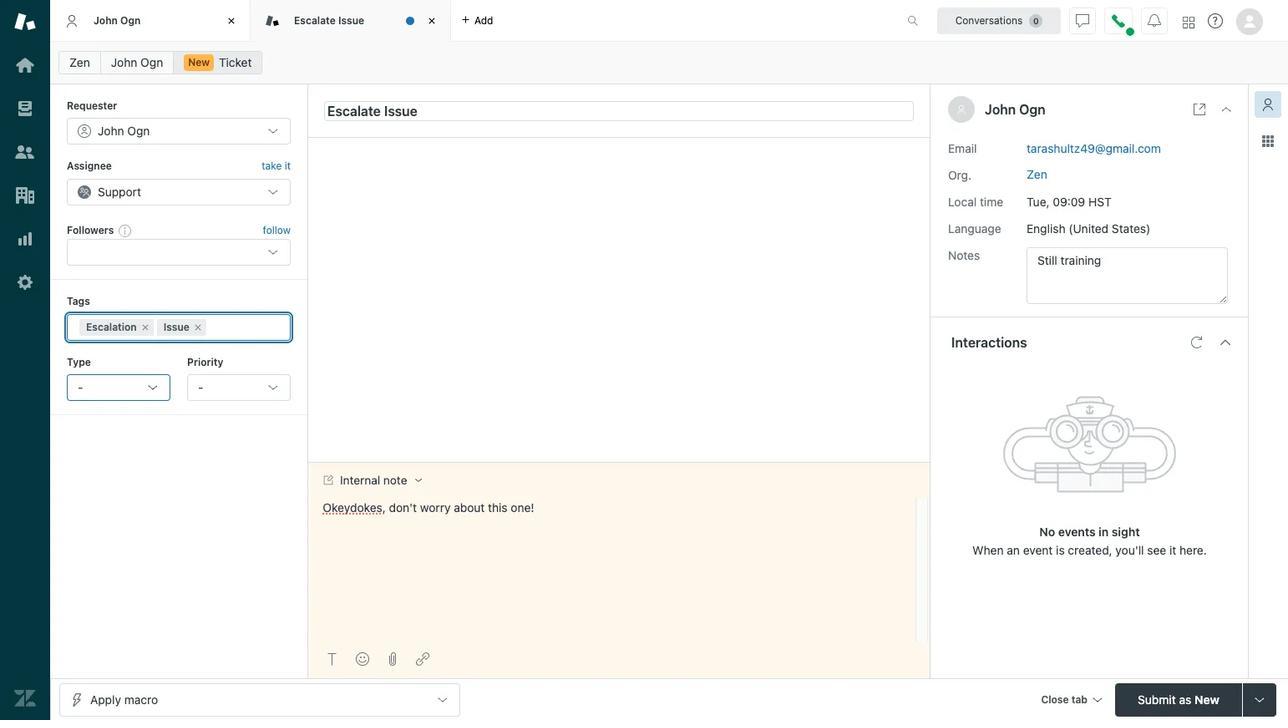 Task type: describe. For each thing, give the bounding box(es) containing it.
john ogn inside secondary element
[[111, 55, 163, 69]]

close image inside escalate issue tab
[[424, 13, 440, 29]]

new inside secondary element
[[188, 56, 210, 69]]

followers
[[67, 224, 114, 236]]

- for priority
[[198, 380, 203, 394]]

tue, 09:09 hst
[[1027, 194, 1112, 209]]

- button for type
[[67, 374, 170, 401]]

zen for bottom zen link
[[1027, 167, 1048, 181]]

tabs tab list
[[50, 0, 890, 42]]

internal note button
[[308, 463, 436, 498]]

english
[[1027, 221, 1066, 235]]

take
[[262, 160, 282, 172]]

time
[[980, 194, 1004, 209]]

no
[[1040, 524, 1056, 539]]

no events in sight when an event is created, you'll see it here.
[[973, 524, 1207, 557]]

here.
[[1180, 543, 1207, 557]]

priority
[[187, 356, 223, 368]]

escalate issue tab
[[251, 0, 451, 42]]

john inside secondary element
[[111, 55, 137, 69]]

john right user icon
[[985, 102, 1016, 117]]

apply macro
[[90, 692, 158, 707]]

an
[[1007, 543, 1020, 557]]

admin image
[[14, 272, 36, 293]]

button displays agent's chat status as invisible. image
[[1076, 14, 1090, 27]]

Tags field
[[210, 319, 275, 336]]

submit
[[1138, 692, 1176, 707]]

Internal note composer text field
[[316, 498, 911, 533]]

okeydokes,
[[323, 501, 386, 515]]

remove image for issue
[[193, 322, 203, 332]]

john inside the requester element
[[98, 124, 124, 138]]

1 horizontal spatial new
[[1195, 692, 1220, 707]]

Subject field
[[324, 101, 914, 121]]

tarashultz49@gmail.com
[[1027, 141, 1162, 155]]

assignee
[[67, 160, 112, 172]]

remove image for escalation
[[140, 322, 150, 332]]

notes
[[949, 248, 980, 262]]

main element
[[0, 0, 50, 720]]

insert emojis image
[[356, 653, 369, 666]]

follow button
[[263, 223, 291, 238]]

follow
[[263, 224, 291, 236]]

you'll
[[1116, 543, 1145, 557]]

zendesk support image
[[14, 11, 36, 33]]

format text image
[[326, 653, 339, 666]]

reporting image
[[14, 228, 36, 250]]

info on adding followers image
[[119, 224, 132, 237]]

tags
[[67, 295, 90, 308]]

add attachment image
[[386, 653, 399, 666]]

tue,
[[1027, 194, 1050, 209]]

user image
[[957, 104, 967, 114]]

states)
[[1112, 221, 1151, 235]]

ogn inside secondary element
[[141, 55, 163, 69]]

take it
[[262, 160, 291, 172]]

apply
[[90, 692, 121, 707]]

0 horizontal spatial issue
[[164, 321, 190, 333]]

2 horizontal spatial close image
[[1220, 103, 1234, 116]]

english (united states)
[[1027, 221, 1151, 235]]

john ogn inside the requester element
[[98, 124, 150, 138]]

customer context image
[[1262, 98, 1275, 111]]

secondary element
[[50, 46, 1289, 79]]

issue inside tab
[[338, 14, 364, 27]]

view more details image
[[1193, 103, 1207, 116]]

user image
[[958, 105, 965, 114]]

john inside tab
[[94, 14, 118, 27]]

as
[[1180, 692, 1192, 707]]

customers image
[[14, 141, 36, 163]]

0 vertical spatial zen link
[[59, 51, 101, 74]]

ogn right user icon
[[1020, 102, 1046, 117]]

escalate issue
[[294, 14, 364, 27]]

type
[[67, 356, 91, 368]]

displays possible ticket submission types image
[[1254, 693, 1267, 707]]

escalation
[[86, 321, 137, 333]]

john ogn link
[[100, 51, 174, 74]]



Task type: locate. For each thing, give the bounding box(es) containing it.
add button
[[451, 0, 504, 41]]

1 horizontal spatial - button
[[187, 374, 291, 401]]

0 vertical spatial zen
[[69, 55, 90, 69]]

followers element
[[67, 239, 291, 266]]

ogn down the john ogn tab
[[141, 55, 163, 69]]

1 horizontal spatial close image
[[424, 13, 440, 29]]

new left ticket
[[188, 56, 210, 69]]

this
[[488, 501, 508, 515]]

macro
[[124, 692, 158, 707]]

0 horizontal spatial zen link
[[59, 51, 101, 74]]

zen link
[[59, 51, 101, 74], [1027, 167, 1048, 181]]

-
[[78, 380, 83, 394], [198, 380, 203, 394]]

1 vertical spatial it
[[1170, 543, 1177, 557]]

john
[[94, 14, 118, 27], [111, 55, 137, 69], [985, 102, 1016, 117], [98, 124, 124, 138]]

minimize composer image
[[613, 456, 626, 469]]

0 horizontal spatial remove image
[[140, 322, 150, 332]]

requester
[[67, 99, 117, 112]]

- button for priority
[[187, 374, 291, 401]]

issue
[[338, 14, 364, 27], [164, 321, 190, 333]]

remove image right escalation
[[140, 322, 150, 332]]

zen for the top zen link
[[69, 55, 90, 69]]

zen inside secondary element
[[69, 55, 90, 69]]

support
[[98, 185, 141, 199]]

conversations button
[[938, 7, 1061, 34]]

- button down priority
[[187, 374, 291, 401]]

don't
[[389, 501, 417, 515]]

0 horizontal spatial - button
[[67, 374, 170, 401]]

close tab
[[1042, 693, 1088, 706]]

zen up requester
[[69, 55, 90, 69]]

local time
[[949, 194, 1004, 209]]

close image
[[223, 13, 240, 29], [424, 13, 440, 29], [1220, 103, 1234, 116]]

close image inside the john ogn tab
[[223, 13, 240, 29]]

Still training text field
[[1027, 247, 1229, 304]]

new right as
[[1195, 692, 1220, 707]]

1 horizontal spatial remove image
[[193, 322, 203, 332]]

local
[[949, 194, 977, 209]]

- button
[[67, 374, 170, 401], [187, 374, 291, 401]]

when
[[973, 543, 1004, 557]]

0 vertical spatial issue
[[338, 14, 364, 27]]

is
[[1056, 543, 1065, 557]]

in
[[1099, 524, 1109, 539]]

internal
[[340, 474, 380, 487]]

john ogn down the john ogn tab
[[111, 55, 163, 69]]

organizations image
[[14, 185, 36, 206]]

- for type
[[78, 380, 83, 394]]

note
[[384, 474, 407, 487]]

ogn inside tab
[[120, 14, 141, 27]]

escalate
[[294, 14, 336, 27]]

2 remove image from the left
[[193, 322, 203, 332]]

see
[[1148, 543, 1167, 557]]

event
[[1024, 543, 1053, 557]]

tab
[[1072, 693, 1088, 706]]

1 horizontal spatial issue
[[338, 14, 364, 27]]

email
[[949, 141, 977, 155]]

0 vertical spatial it
[[285, 160, 291, 172]]

- button down the type
[[67, 374, 170, 401]]

views image
[[14, 98, 36, 120]]

zen up tue,
[[1027, 167, 1048, 181]]

1 vertical spatial issue
[[164, 321, 190, 333]]

requester element
[[67, 118, 291, 145]]

new
[[188, 56, 210, 69], [1195, 692, 1220, 707]]

apps image
[[1262, 135, 1275, 148]]

okeydokes, don't worry about this one!
[[323, 501, 535, 515]]

0 horizontal spatial zen
[[69, 55, 90, 69]]

issue up priority
[[164, 321, 190, 333]]

john down the john ogn tab
[[111, 55, 137, 69]]

it right see
[[1170, 543, 1177, 557]]

close
[[1042, 693, 1069, 706]]

get help image
[[1208, 13, 1223, 28]]

ticket
[[219, 55, 252, 69]]

0 horizontal spatial -
[[78, 380, 83, 394]]

org.
[[949, 168, 972, 182]]

interactions
[[952, 335, 1028, 350]]

it inside no events in sight when an event is created, you'll see it here.
[[1170, 543, 1177, 557]]

ogn up john ogn link
[[120, 14, 141, 27]]

1 - button from the left
[[67, 374, 170, 401]]

assignee element
[[67, 179, 291, 205]]

0 horizontal spatial it
[[285, 160, 291, 172]]

worry
[[420, 501, 451, 515]]

zendesk image
[[14, 688, 36, 710]]

close image up ticket
[[223, 13, 240, 29]]

notifications image
[[1148, 14, 1162, 27]]

get started image
[[14, 54, 36, 76]]

add link (cmd k) image
[[416, 653, 430, 666]]

remove image
[[140, 322, 150, 332], [193, 322, 203, 332]]

1 vertical spatial zen
[[1027, 167, 1048, 181]]

john ogn tab
[[50, 0, 251, 42]]

1 horizontal spatial zen link
[[1027, 167, 1048, 181]]

issue right the escalate
[[338, 14, 364, 27]]

john down requester
[[98, 124, 124, 138]]

one!
[[511, 501, 535, 515]]

conversations
[[956, 14, 1023, 26]]

1 horizontal spatial -
[[198, 380, 203, 394]]

created,
[[1068, 543, 1113, 557]]

0 horizontal spatial close image
[[223, 13, 240, 29]]

09:09
[[1053, 194, 1086, 209]]

- down the type
[[78, 380, 83, 394]]

1 horizontal spatial it
[[1170, 543, 1177, 557]]

zen link up requester
[[59, 51, 101, 74]]

john ogn
[[94, 14, 141, 27], [111, 55, 163, 69], [985, 102, 1046, 117], [98, 124, 150, 138]]

close tab button
[[1034, 683, 1109, 719]]

1 - from the left
[[78, 380, 83, 394]]

zen link up tue,
[[1027, 167, 1048, 181]]

0 vertical spatial new
[[188, 56, 210, 69]]

1 remove image from the left
[[140, 322, 150, 332]]

ogn up support
[[127, 124, 150, 138]]

sight
[[1112, 524, 1140, 539]]

ogn
[[120, 14, 141, 27], [141, 55, 163, 69], [1020, 102, 1046, 117], [127, 124, 150, 138]]

1 horizontal spatial zen
[[1027, 167, 1048, 181]]

events
[[1059, 524, 1096, 539]]

take it button
[[262, 158, 291, 175]]

language
[[949, 221, 1002, 235]]

hst
[[1089, 194, 1112, 209]]

john ogn down requester
[[98, 124, 150, 138]]

ogn inside the requester element
[[127, 124, 150, 138]]

submit as new
[[1138, 692, 1220, 707]]

it
[[285, 160, 291, 172], [1170, 543, 1177, 557]]

add
[[475, 14, 493, 26]]

2 - from the left
[[198, 380, 203, 394]]

close image left add popup button
[[424, 13, 440, 29]]

about
[[454, 501, 485, 515]]

john ogn up john ogn link
[[94, 14, 141, 27]]

zendesk products image
[[1183, 16, 1195, 28]]

john up john ogn link
[[94, 14, 118, 27]]

it inside button
[[285, 160, 291, 172]]

2 - button from the left
[[187, 374, 291, 401]]

close image right view more details icon
[[1220, 103, 1234, 116]]

remove image up priority
[[193, 322, 203, 332]]

internal note
[[340, 474, 407, 487]]

1 vertical spatial zen link
[[1027, 167, 1048, 181]]

- down priority
[[198, 380, 203, 394]]

zen
[[69, 55, 90, 69], [1027, 167, 1048, 181]]

john ogn inside tab
[[94, 14, 141, 27]]

0 horizontal spatial new
[[188, 56, 210, 69]]

it right take
[[285, 160, 291, 172]]

john ogn right user icon
[[985, 102, 1046, 117]]

1 vertical spatial new
[[1195, 692, 1220, 707]]

(united
[[1069, 221, 1109, 235]]



Task type: vqa. For each thing, say whether or not it's contained in the screenshot.
ticket:
no



